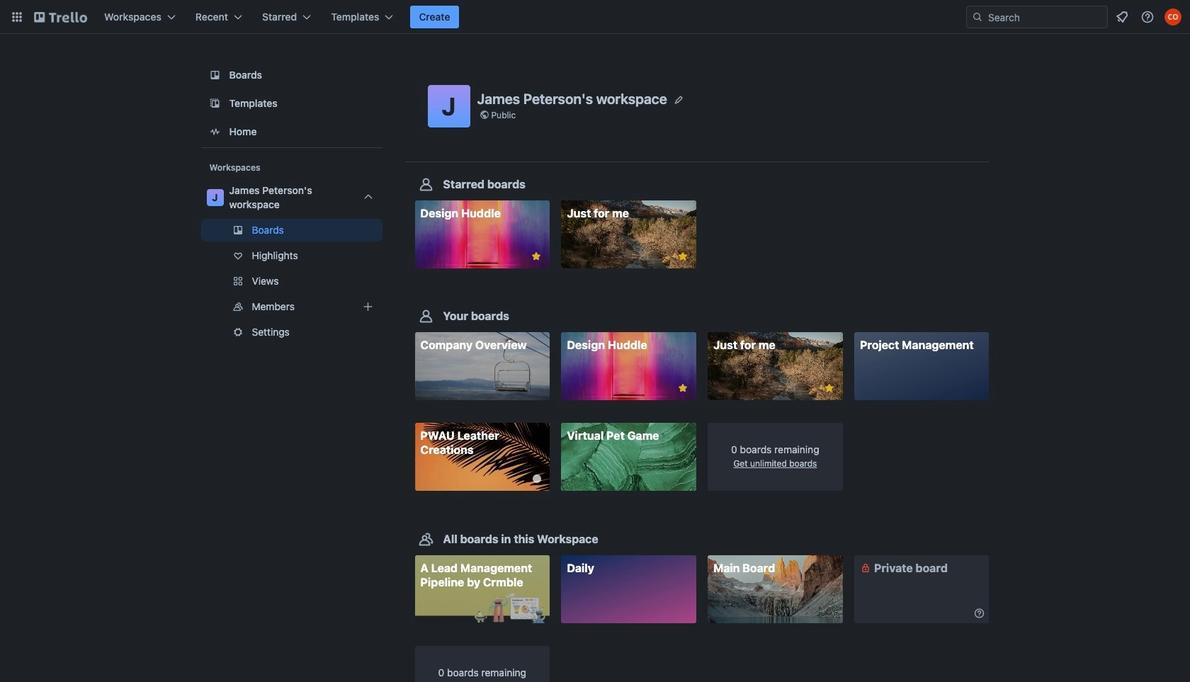 Task type: locate. For each thing, give the bounding box(es) containing it.
home image
[[207, 123, 224, 140]]

template board image
[[207, 95, 224, 112]]

there is new activity on this board. image
[[533, 475, 542, 484]]

board image
[[207, 67, 224, 84]]

back to home image
[[34, 6, 87, 28]]

click to unstar this board. it will be removed from your starred list. image
[[677, 250, 690, 263]]

click to unstar this board. it will be removed from your starred list. image
[[530, 250, 543, 263], [677, 382, 690, 395], [823, 382, 836, 395]]

0 notifications image
[[1114, 9, 1131, 26]]

sm image
[[859, 561, 873, 575]]

2 horizontal spatial click to unstar this board. it will be removed from your starred list. image
[[823, 382, 836, 395]]

1 horizontal spatial click to unstar this board. it will be removed from your starred list. image
[[677, 382, 690, 395]]

search image
[[972, 11, 984, 23]]



Task type: vqa. For each thing, say whether or not it's contained in the screenshot.
Click to unstar this board. It will be removed from your starred list. icon to the right
yes



Task type: describe. For each thing, give the bounding box(es) containing it.
0 horizontal spatial click to unstar this board. it will be removed from your starred list. image
[[530, 250, 543, 263]]

add image
[[360, 298, 377, 315]]

open information menu image
[[1141, 10, 1155, 24]]

christina overa (christinaovera) image
[[1165, 9, 1182, 26]]

sm image
[[973, 606, 987, 621]]

primary element
[[0, 0, 1191, 34]]

Search field
[[984, 7, 1108, 27]]



